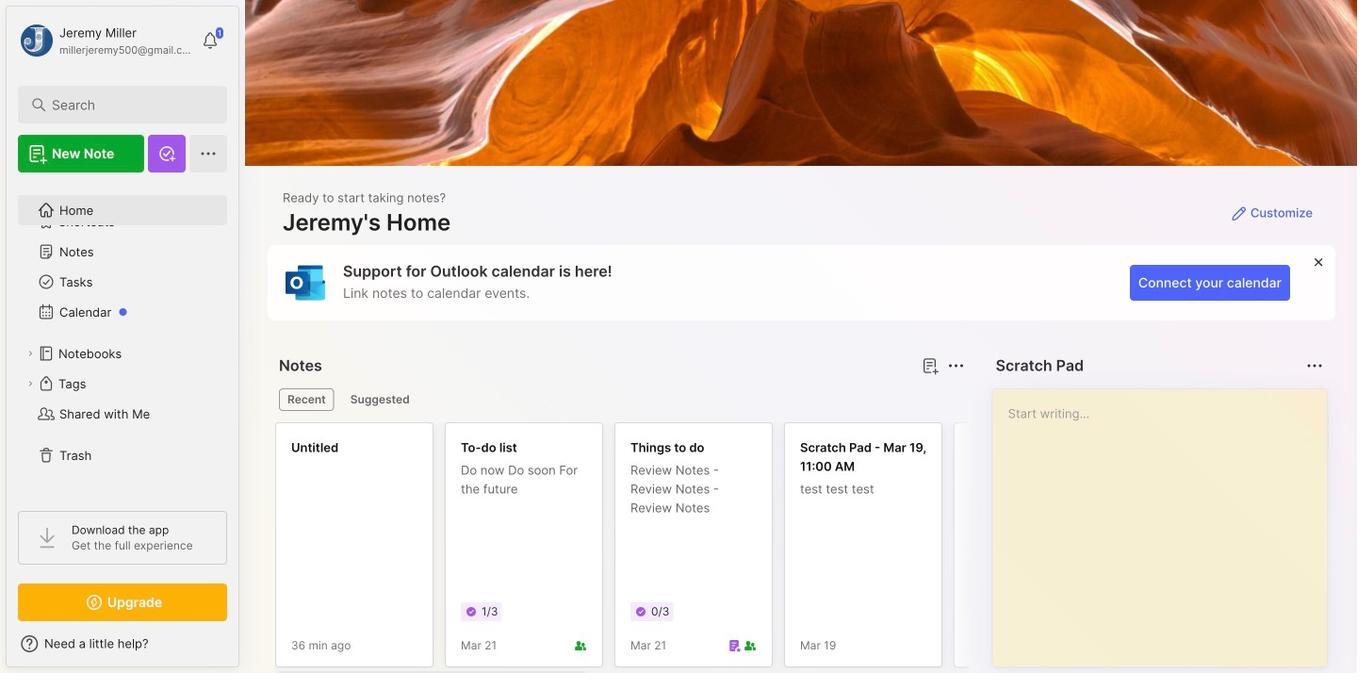Task type: vqa. For each thing, say whether or not it's contained in the screenshot.
THE MORE ACTIONS AND VIEW OPTIONS field
no



Task type: locate. For each thing, give the bounding box(es) containing it.
row group
[[275, 422, 1358, 673]]

tree
[[7, 184, 239, 494]]

tab
[[279, 388, 334, 411], [342, 388, 418, 411]]

Search text field
[[52, 96, 202, 114]]

tab list
[[279, 388, 962, 411]]

Account field
[[18, 22, 192, 59]]

2 tab from the left
[[342, 388, 418, 411]]

main element
[[0, 0, 245, 673]]

1 tab from the left
[[279, 388, 334, 411]]

expand notebooks image
[[25, 348, 36, 359]]

None search field
[[52, 93, 202, 116]]

1 horizontal spatial tab
[[342, 388, 418, 411]]

0 horizontal spatial tab
[[279, 388, 334, 411]]



Task type: describe. For each thing, give the bounding box(es) containing it.
Start writing… text field
[[1008, 389, 1327, 651]]

click to collapse image
[[238, 638, 252, 661]]

expand tags image
[[25, 378, 36, 389]]

WHAT'S NEW field
[[7, 629, 239, 659]]

tree inside 'main' element
[[7, 184, 239, 494]]

more actions image
[[1304, 354, 1327, 377]]

none search field inside 'main' element
[[52, 93, 202, 116]]

More actions field
[[1302, 353, 1328, 379]]



